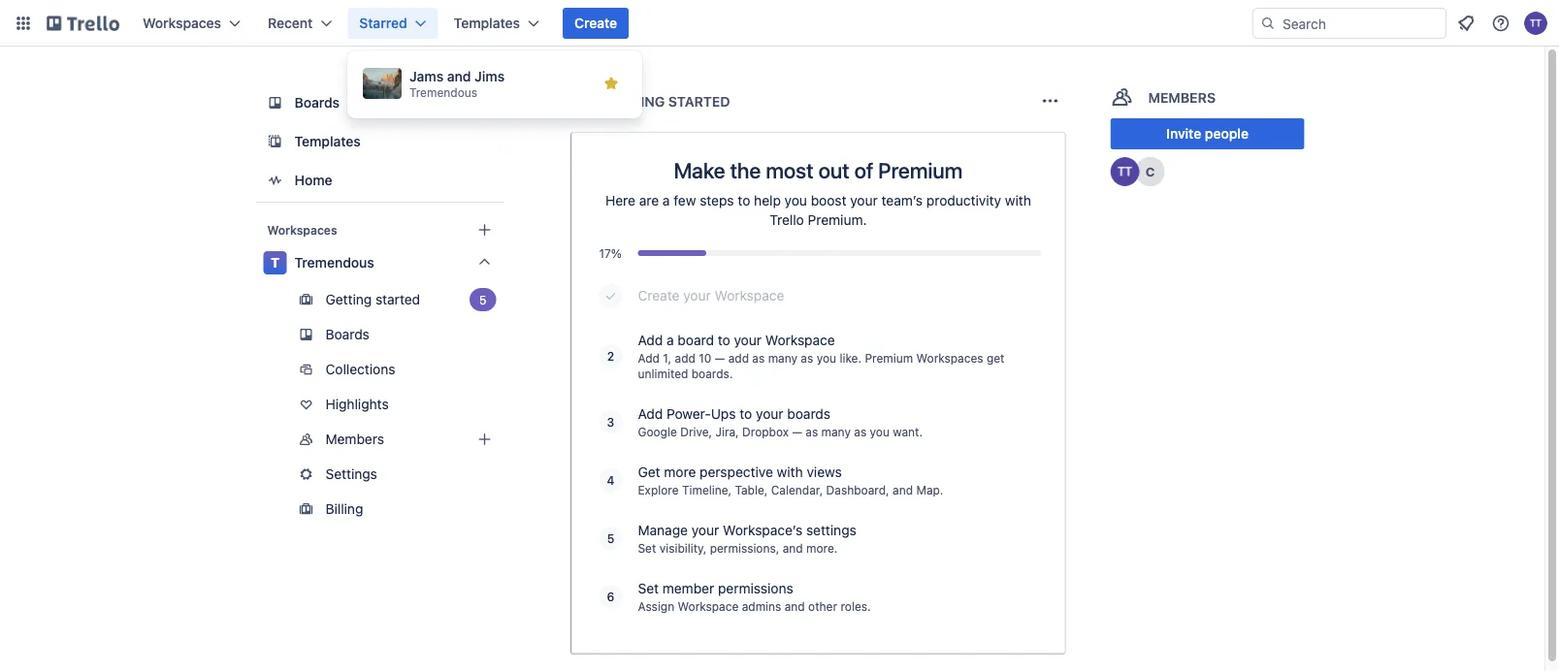 Task type: locate. For each thing, give the bounding box(es) containing it.
0 vertical spatial to
[[738, 193, 751, 209]]

boards link up collections 'link'
[[256, 319, 504, 350]]

premium up team's
[[879, 157, 963, 182]]

back to home image
[[47, 8, 119, 39]]

5 down create a workspace icon
[[480, 293, 487, 307]]

1 horizontal spatial —
[[792, 425, 803, 439]]

1 set from the top
[[638, 542, 656, 555]]

2 vertical spatial add
[[638, 406, 663, 422]]

add up boards.
[[729, 351, 749, 365]]

as
[[753, 351, 765, 365], [801, 351, 814, 365], [806, 425, 818, 439], [854, 425, 867, 439]]

0 vertical spatial a
[[663, 193, 670, 209]]

starred
[[359, 15, 407, 31]]

members
[[1149, 90, 1216, 106]]

terry turtle (terryturtle) image left c
[[1111, 157, 1140, 186]]

add left 1,
[[638, 351, 660, 365]]

create
[[575, 15, 617, 31], [638, 288, 680, 304]]

get
[[987, 351, 1005, 365]]

set down manage
[[638, 542, 656, 555]]

3 add from the top
[[638, 406, 663, 422]]

your inside add power-ups to your boards google drive, jira, dropbox — as many as you want.
[[756, 406, 784, 422]]

0 horizontal spatial create
[[575, 15, 617, 31]]

boards.
[[692, 367, 733, 380]]

a right are at top
[[663, 193, 670, 209]]

boards right board "image"
[[295, 95, 340, 111]]

0 vertical spatial boards
[[295, 95, 340, 111]]

Search field
[[1276, 9, 1446, 38]]

0 vertical spatial with
[[1005, 193, 1032, 209]]

unlimited
[[638, 367, 689, 380]]

and left map. at right bottom
[[893, 483, 913, 497]]

templates inside dropdown button
[[454, 15, 520, 31]]

3
[[607, 415, 615, 429]]

your
[[850, 193, 878, 209], [683, 288, 711, 304], [734, 332, 762, 348], [756, 406, 784, 422], [692, 523, 719, 539]]

2 add from the left
[[729, 351, 749, 365]]

0 vertical spatial you
[[785, 193, 807, 209]]

are
[[639, 193, 659, 209]]

a up 1,
[[667, 332, 674, 348]]

1 vertical spatial add
[[638, 351, 660, 365]]

set inside manage your workspace's settings set visibility, permissions, and more.
[[638, 542, 656, 555]]

collections
[[326, 362, 396, 378]]

0 vertical spatial boards link
[[256, 85, 504, 120]]

1 vertical spatial workspace
[[766, 332, 835, 348]]

1 vertical spatial boards
[[326, 327, 370, 343]]

0 vertical spatial —
[[715, 351, 725, 365]]

recent
[[268, 15, 313, 31]]

template board image
[[264, 130, 287, 153]]

0 vertical spatial create
[[575, 15, 617, 31]]

create up board
[[638, 288, 680, 304]]

workspace's
[[723, 523, 803, 539]]

premium.
[[808, 212, 867, 228]]

you inside add power-ups to your boards google drive, jira, dropbox — as many as you want.
[[870, 425, 890, 439]]

create a workspace image
[[473, 218, 496, 242]]

0 vertical spatial workspace
[[715, 288, 785, 304]]

create inside button
[[575, 15, 617, 31]]

started
[[668, 94, 730, 110]]

0 horizontal spatial with
[[777, 464, 803, 480]]

0 horizontal spatial you
[[785, 193, 807, 209]]

invite people button
[[1111, 118, 1305, 149]]

— inside add power-ups to your boards google drive, jira, dropbox — as many as you want.
[[792, 425, 803, 439]]

many up boards
[[768, 351, 798, 365]]

1 vertical spatial —
[[792, 425, 803, 439]]

1 horizontal spatial 5
[[607, 532, 615, 545]]

to
[[738, 193, 751, 209], [718, 332, 731, 348], [740, 406, 752, 422]]

t
[[271, 255, 280, 271]]

premium right like.
[[865, 351, 913, 365]]

set inside set member permissions assign workspace admins and other roles.
[[638, 581, 659, 597]]

1 horizontal spatial add
[[729, 351, 749, 365]]

to inside add a board to your workspace add 1, add 10 — add as many as you like. premium workspaces get unlimited boards.
[[718, 332, 731, 348]]

with
[[1005, 193, 1032, 209], [777, 464, 803, 480]]

2 horizontal spatial you
[[870, 425, 890, 439]]

premium inside add a board to your workspace add 1, add 10 — add as many as you like. premium workspaces get unlimited boards.
[[865, 351, 913, 365]]

1 vertical spatial premium
[[865, 351, 913, 365]]

2 vertical spatial you
[[870, 425, 890, 439]]

as right the 10
[[753, 351, 765, 365]]

getting started
[[326, 292, 420, 308]]

templates up jims
[[454, 15, 520, 31]]

to left help
[[738, 193, 751, 209]]

your right board
[[734, 332, 762, 348]]

highlights
[[326, 396, 389, 412]]

your up visibility,
[[692, 523, 719, 539]]

workspace inside set member permissions assign workspace admins and other roles.
[[678, 600, 739, 613]]

2 boards link from the top
[[256, 319, 504, 350]]

to for ups
[[740, 406, 752, 422]]

c button
[[1136, 157, 1165, 186]]

%
[[611, 247, 622, 260]]

your inside add a board to your workspace add 1, add 10 — add as many as you like. premium workspaces get unlimited boards.
[[734, 332, 762, 348]]

and
[[447, 68, 471, 84], [893, 483, 913, 497], [783, 542, 803, 555], [785, 600, 805, 613]]

to right board
[[718, 332, 731, 348]]

with inside here are a few steps to help you boost your team's productivity with trello premium.
[[1005, 193, 1032, 209]]

as down boards
[[806, 425, 818, 439]]

your inside here are a few steps to help you boost your team's productivity with trello premium.
[[850, 193, 878, 209]]

templates up home on the left top of the page
[[295, 133, 361, 149]]

terry turtle (terryturtle) image
[[1525, 12, 1548, 35], [1111, 157, 1140, 186]]

1 vertical spatial a
[[667, 332, 674, 348]]

0 vertical spatial many
[[768, 351, 798, 365]]

with up calendar,
[[777, 464, 803, 480]]

many inside add power-ups to your boards google drive, jira, dropbox — as many as you want.
[[822, 425, 851, 439]]

many down boards
[[822, 425, 851, 439]]

members link
[[256, 424, 504, 455]]

1 horizontal spatial with
[[1005, 193, 1032, 209]]

you left want.
[[870, 425, 890, 439]]

settings
[[326, 466, 377, 482]]

your inside manage your workspace's settings set visibility, permissions, and more.
[[692, 523, 719, 539]]

highlights link
[[256, 389, 504, 420]]

set member permissions assign workspace admins and other roles.
[[638, 581, 871, 613]]

a
[[663, 193, 670, 209], [667, 332, 674, 348]]

2 vertical spatial to
[[740, 406, 752, 422]]

other
[[809, 600, 838, 613]]

permissions,
[[710, 542, 780, 555]]

billing
[[326, 501, 363, 517]]

1 boards link from the top
[[256, 85, 504, 120]]

boards down getting at left
[[326, 327, 370, 343]]

workspace down member at the left of the page
[[678, 600, 739, 613]]

1 vertical spatial terry turtle (terryturtle) image
[[1111, 157, 1140, 186]]

0 horizontal spatial workspaces
[[143, 15, 221, 31]]

2 set from the top
[[638, 581, 659, 597]]

terry turtle (terryturtle) image right open information menu icon
[[1525, 12, 1548, 35]]

add inside add power-ups to your boards google drive, jira, dropbox — as many as you want.
[[638, 406, 663, 422]]

1 add from the left
[[675, 351, 696, 365]]

tremendous up getting at left
[[295, 255, 374, 271]]

1 horizontal spatial tremendous
[[410, 85, 478, 99]]

members
[[326, 431, 384, 447]]

5 left manage
[[607, 532, 615, 545]]

calendar,
[[771, 483, 823, 497]]

1 vertical spatial boards link
[[256, 319, 504, 350]]

boards
[[787, 406, 831, 422]]

dashboard,
[[826, 483, 890, 497]]

— down boards
[[792, 425, 803, 439]]

0 horizontal spatial —
[[715, 351, 725, 365]]

0 vertical spatial 5
[[480, 293, 487, 307]]

1 vertical spatial tremendous
[[295, 255, 374, 271]]

you inside here are a few steps to help you boost your team's productivity with trello premium.
[[785, 193, 807, 209]]

want.
[[893, 425, 923, 439]]

17
[[599, 247, 611, 260]]

boards for second boards link from the top
[[326, 327, 370, 343]]

2 horizontal spatial workspaces
[[917, 351, 984, 365]]

jams
[[410, 68, 444, 84]]

workspaces
[[143, 15, 221, 31], [267, 223, 337, 237], [917, 351, 984, 365]]

1 vertical spatial to
[[718, 332, 731, 348]]

a inside add a board to your workspace add 1, add 10 — add as many as you like. premium workspaces get unlimited boards.
[[667, 332, 674, 348]]

workspace
[[715, 288, 785, 304], [766, 332, 835, 348], [678, 600, 739, 613]]

to inside add power-ups to your boards google drive, jira, dropbox — as many as you want.
[[740, 406, 752, 422]]

settings link
[[256, 459, 504, 490]]

workspaces inside popup button
[[143, 15, 221, 31]]

— for boards
[[792, 425, 803, 439]]

1 horizontal spatial workspaces
[[267, 223, 337, 237]]

1 horizontal spatial many
[[822, 425, 851, 439]]

add a board to your workspace add 1, add 10 — add as many as you like. premium workspaces get unlimited boards.
[[638, 332, 1005, 380]]

workspace down trello at the top
[[715, 288, 785, 304]]

1 vertical spatial many
[[822, 425, 851, 439]]

— right the 10
[[715, 351, 725, 365]]

google
[[638, 425, 677, 439]]

create up starred icon on the top left of the page
[[575, 15, 617, 31]]

starred icon image
[[604, 76, 619, 91]]

trello
[[770, 212, 804, 228]]

tremendous
[[410, 85, 478, 99], [295, 255, 374, 271]]

make
[[674, 157, 726, 182]]

0 vertical spatial set
[[638, 542, 656, 555]]

2 vertical spatial workspace
[[678, 600, 739, 613]]

0 vertical spatial tremendous
[[410, 85, 478, 99]]

visibility,
[[660, 542, 707, 555]]

0 vertical spatial add
[[638, 332, 663, 348]]

1 vertical spatial with
[[777, 464, 803, 480]]

workspaces button
[[131, 8, 252, 39]]

boards link up 'templates' link
[[256, 85, 504, 120]]

you up trello at the top
[[785, 193, 807, 209]]

and left more.
[[783, 542, 803, 555]]

your up dropbox
[[756, 406, 784, 422]]

0 horizontal spatial terry turtle (terryturtle) image
[[1111, 157, 1140, 186]]

0 vertical spatial templates
[[454, 15, 520, 31]]

0 vertical spatial terry turtle (terryturtle) image
[[1525, 12, 1548, 35]]

— for workspace
[[715, 351, 725, 365]]

and left jims
[[447, 68, 471, 84]]

set up the assign
[[638, 581, 659, 597]]

1 horizontal spatial you
[[817, 351, 837, 365]]

collections link
[[256, 354, 504, 385]]

to right ups
[[740, 406, 752, 422]]

0 horizontal spatial templates
[[295, 133, 361, 149]]

4
[[607, 474, 615, 487]]

permissions
[[718, 581, 794, 597]]

workspace inside add a board to your workspace add 1, add 10 — add as many as you like. premium workspaces get unlimited boards.
[[766, 332, 835, 348]]

1 horizontal spatial templates
[[454, 15, 520, 31]]

with right 'productivity'
[[1005, 193, 1032, 209]]

workspace up boards
[[766, 332, 835, 348]]

jams and jims tremendous
[[410, 68, 505, 99]]

explore
[[638, 483, 679, 497]]

add
[[675, 351, 696, 365], [729, 351, 749, 365]]

add up unlimited on the left bottom of page
[[638, 332, 663, 348]]

home link
[[256, 163, 504, 198]]

2 vertical spatial workspaces
[[917, 351, 984, 365]]

add up google at the bottom of page
[[638, 406, 663, 422]]

— inside add a board to your workspace add 1, add 10 — add as many as you like. premium workspaces get unlimited boards.
[[715, 351, 725, 365]]

1 vertical spatial workspaces
[[267, 223, 337, 237]]

1 vertical spatial set
[[638, 581, 659, 597]]

home
[[295, 172, 332, 188]]

views
[[807, 464, 842, 480]]

your down of
[[850, 193, 878, 209]]

0 horizontal spatial many
[[768, 351, 798, 365]]

you left like.
[[817, 351, 837, 365]]

search image
[[1261, 16, 1276, 31]]

1 horizontal spatial terry turtle (terryturtle) image
[[1525, 12, 1548, 35]]

open information menu image
[[1492, 14, 1511, 33]]

1 vertical spatial create
[[638, 288, 680, 304]]

1 add from the top
[[638, 332, 663, 348]]

getting
[[326, 292, 372, 308]]

1 horizontal spatial create
[[638, 288, 680, 304]]

tremendous down jams
[[410, 85, 478, 99]]

and left other
[[785, 600, 805, 613]]

0 horizontal spatial add
[[675, 351, 696, 365]]

set
[[638, 542, 656, 555], [638, 581, 659, 597]]

5
[[480, 293, 487, 307], [607, 532, 615, 545]]

0 vertical spatial workspaces
[[143, 15, 221, 31]]

1 vertical spatial you
[[817, 351, 837, 365]]

add right 1,
[[675, 351, 696, 365]]

create your workspace
[[638, 288, 785, 304]]



Task type: describe. For each thing, give the bounding box(es) containing it.
boost
[[811, 193, 847, 209]]

add for add power-ups to your boards
[[638, 406, 663, 422]]

to for board
[[718, 332, 731, 348]]

roles.
[[841, 600, 871, 613]]

0 horizontal spatial 5
[[480, 293, 487, 307]]

of
[[855, 157, 874, 182]]

billing link
[[256, 494, 504, 525]]

c
[[1146, 165, 1155, 179]]

more
[[664, 464, 696, 480]]

timeline,
[[682, 483, 732, 497]]

the
[[730, 157, 761, 182]]

you inside add a board to your workspace add 1, add 10 — add as many as you like. premium workspaces get unlimited boards.
[[817, 351, 837, 365]]

templates link
[[256, 124, 504, 159]]

member
[[663, 581, 715, 597]]

team's
[[882, 193, 923, 209]]

make the most out of premium
[[674, 157, 963, 182]]

recent button
[[256, 8, 344, 39]]

and inside set member permissions assign workspace admins and other roles.
[[785, 600, 805, 613]]

manage
[[638, 523, 688, 539]]

few
[[674, 193, 696, 209]]

0 vertical spatial premium
[[879, 157, 963, 182]]

1,
[[663, 351, 672, 365]]

add image
[[473, 428, 496, 451]]

templates button
[[442, 8, 551, 39]]

power-
[[667, 406, 711, 422]]

dropbox
[[743, 425, 789, 439]]

home image
[[264, 169, 287, 192]]

6
[[607, 590, 615, 604]]

more.
[[807, 542, 838, 555]]

admins
[[742, 600, 782, 613]]

17 %
[[599, 247, 622, 260]]

get more perspective with views explore timeline, table, calendar, dashboard, and map.
[[638, 464, 944, 497]]

jira,
[[716, 425, 739, 439]]

create for create your workspace
[[638, 288, 680, 304]]

jims
[[475, 68, 505, 84]]

workspaces inside add a board to your workspace add 1, add 10 — add as many as you like. premium workspaces get unlimited boards.
[[917, 351, 984, 365]]

here
[[606, 193, 636, 209]]

invite
[[1167, 126, 1202, 142]]

settings
[[807, 523, 857, 539]]

create for create
[[575, 15, 617, 31]]

steps
[[700, 193, 734, 209]]

and inside manage your workspace's settings set visibility, permissions, and more.
[[783, 542, 803, 555]]

1 vertical spatial 5
[[607, 532, 615, 545]]

many inside add a board to your workspace add 1, add 10 — add as many as you like. premium workspaces get unlimited boards.
[[768, 351, 798, 365]]

manage your workspace's settings set visibility, permissions, and more.
[[638, 523, 857, 555]]

0 notifications image
[[1455, 12, 1478, 35]]

like.
[[840, 351, 862, 365]]

boards for 2nd boards link from the bottom
[[295, 95, 340, 111]]

board
[[678, 332, 714, 348]]

productivity
[[927, 193, 1002, 209]]

primary element
[[0, 0, 1560, 47]]

table,
[[735, 483, 768, 497]]

help
[[754, 193, 781, 209]]

assign
[[638, 600, 675, 613]]

getting
[[605, 94, 665, 110]]

get
[[638, 464, 661, 480]]

map.
[[917, 483, 944, 497]]

create button
[[563, 8, 629, 39]]

and inside jams and jims tremendous
[[447, 68, 471, 84]]

a inside here are a few steps to help you boost your team's productivity with trello premium.
[[663, 193, 670, 209]]

add power-ups to your boards google drive, jira, dropbox — as many as you want.
[[638, 406, 923, 439]]

2
[[607, 349, 615, 363]]

invite people
[[1167, 126, 1249, 142]]

board image
[[264, 91, 287, 115]]

started
[[376, 292, 420, 308]]

out
[[819, 157, 850, 182]]

and inside get more perspective with views explore timeline, table, calendar, dashboard, and map.
[[893, 483, 913, 497]]

0 horizontal spatial tremendous
[[295, 255, 374, 271]]

drive,
[[681, 425, 713, 439]]

your up board
[[683, 288, 711, 304]]

as left like.
[[801, 351, 814, 365]]

most
[[766, 157, 814, 182]]

add for add a board to your workspace
[[638, 332, 663, 348]]

10
[[699, 351, 712, 365]]

as left want.
[[854, 425, 867, 439]]

2 add from the top
[[638, 351, 660, 365]]

here are a few steps to help you boost your team's productivity with trello premium.
[[606, 193, 1032, 228]]

tremendous inside jams and jims tremendous
[[410, 85, 478, 99]]

getting started
[[605, 94, 730, 110]]

ups
[[711, 406, 736, 422]]

chestercheeetah (chestercheeetah) image
[[1136, 157, 1165, 186]]

perspective
[[700, 464, 773, 480]]

1 vertical spatial templates
[[295, 133, 361, 149]]

people
[[1205, 126, 1249, 142]]

to inside here are a few steps to help you boost your team's productivity with trello premium.
[[738, 193, 751, 209]]

with inside get more perspective with views explore timeline, table, calendar, dashboard, and map.
[[777, 464, 803, 480]]

starred button
[[348, 8, 438, 39]]



Task type: vqa. For each thing, say whether or not it's contained in the screenshot.
member
yes



